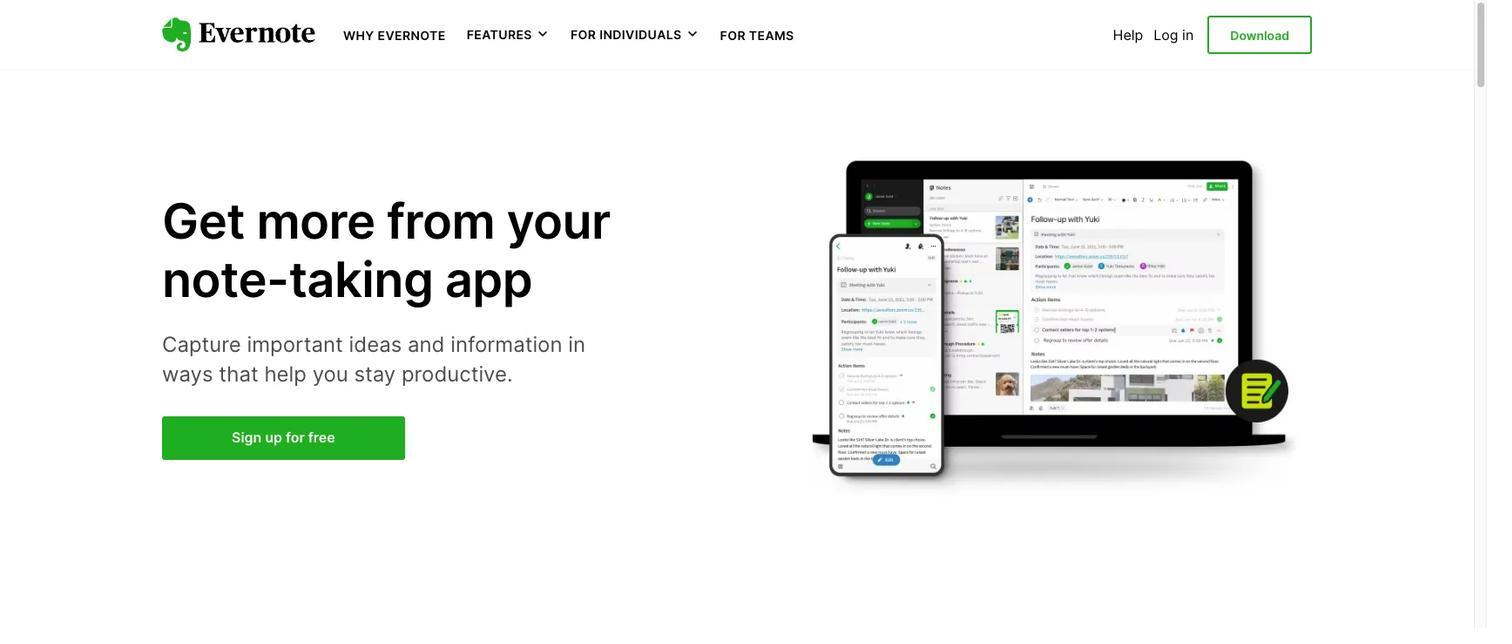 Task type: locate. For each thing, give the bounding box(es) containing it.
ways
[[162, 361, 213, 387]]

information
[[451, 332, 563, 357]]

for for for teams
[[720, 28, 746, 43]]

for
[[286, 429, 305, 446]]

0 horizontal spatial for
[[571, 27, 596, 42]]

for individuals button
[[571, 26, 700, 43]]

sign
[[232, 429, 262, 446]]

capture important ideas and information in ways that help you stay productive.
[[162, 332, 586, 387]]

individuals
[[600, 27, 682, 42]]

get
[[162, 191, 245, 251]]

download
[[1231, 28, 1290, 43]]

evernote
[[378, 28, 446, 43]]

log
[[1154, 26, 1179, 44]]

for teams
[[720, 28, 795, 43]]

1 horizontal spatial in
[[1183, 26, 1194, 44]]

log in link
[[1154, 26, 1194, 44]]

in right information
[[568, 332, 586, 357]]

app
[[445, 250, 533, 309]]

important
[[247, 332, 343, 357]]

you
[[313, 361, 348, 387]]

free
[[308, 429, 335, 446]]

in right log on the right of the page
[[1183, 26, 1194, 44]]

capture
[[162, 332, 241, 357]]

1 horizontal spatial for
[[720, 28, 746, 43]]

for inside for individuals "button"
[[571, 27, 596, 42]]

for inside for teams 'link'
[[720, 28, 746, 43]]

from
[[387, 191, 495, 251]]

for left the teams
[[720, 28, 746, 43]]

and
[[408, 332, 445, 357]]

in
[[1183, 26, 1194, 44], [568, 332, 586, 357]]

for left individuals
[[571, 27, 596, 42]]

for
[[571, 27, 596, 42], [720, 28, 746, 43]]

1 vertical spatial in
[[568, 332, 586, 357]]

get more from your note-taking app
[[162, 191, 611, 309]]

why evernote
[[343, 28, 446, 43]]

0 horizontal spatial in
[[568, 332, 586, 357]]

download link
[[1208, 16, 1313, 54]]

sign up for free
[[232, 429, 335, 446]]



Task type: describe. For each thing, give the bounding box(es) containing it.
help link
[[1114, 26, 1144, 44]]

for teams link
[[720, 26, 795, 44]]

stay
[[354, 361, 396, 387]]

teams
[[749, 28, 795, 43]]

why
[[343, 28, 374, 43]]

ideas
[[349, 332, 402, 357]]

productive.
[[402, 361, 513, 387]]

note-
[[162, 250, 289, 309]]

features button
[[467, 26, 550, 43]]

for individuals
[[571, 27, 682, 42]]

sign up for free link
[[162, 417, 405, 460]]

evernote logo image
[[162, 18, 316, 52]]

more
[[257, 191, 375, 251]]

why evernote link
[[343, 26, 446, 44]]

up
[[265, 429, 282, 446]]

your
[[507, 191, 611, 251]]

that
[[219, 361, 259, 387]]

in inside capture important ideas and information in ways that help you stay productive.
[[568, 332, 586, 357]]

for for for individuals
[[571, 27, 596, 42]]

evernote general ui showcase image
[[797, 126, 1313, 527]]

help
[[1114, 26, 1144, 44]]

help
[[264, 361, 307, 387]]

0 vertical spatial in
[[1183, 26, 1194, 44]]

taking
[[289, 250, 434, 309]]

log in
[[1154, 26, 1194, 44]]

features
[[467, 27, 532, 42]]



Task type: vqa. For each thing, say whether or not it's contained in the screenshot.
"Ends"
no



